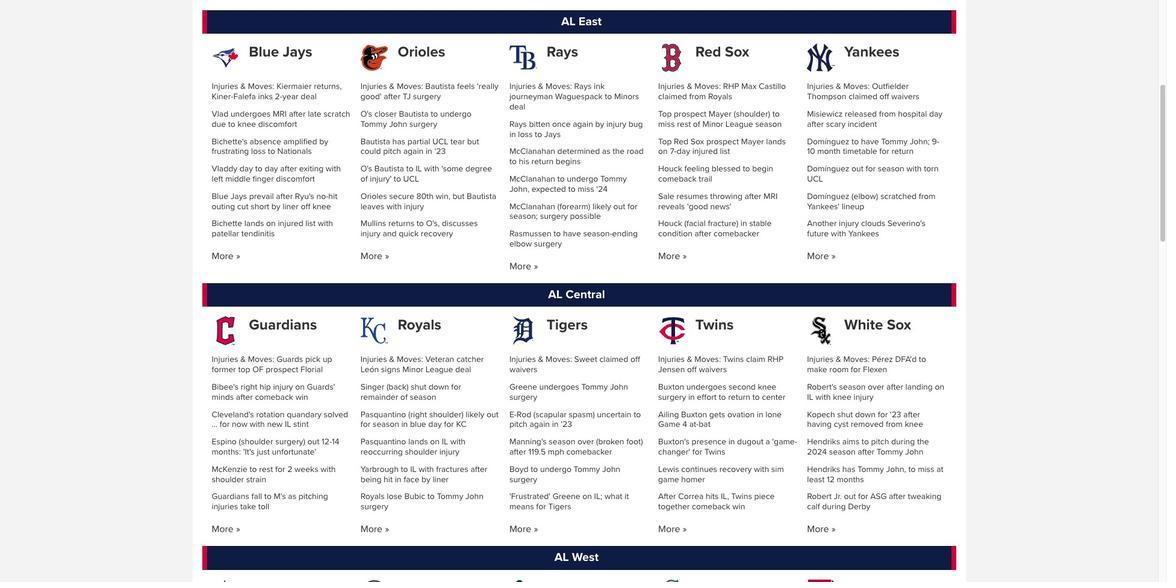 Task type: locate. For each thing, give the bounding box(es) containing it.
pick
[[305, 355, 321, 365]]

mcclanahan determined as the road to his return begins link
[[509, 147, 644, 167]]

hits
[[706, 492, 719, 503]]

after down landing on the right bottom of page
[[904, 410, 920, 420]]

bautista down tj
[[399, 109, 429, 119]]

royals
[[708, 92, 732, 102], [398, 317, 441, 335], [361, 492, 385, 503]]

0 horizontal spatial pitch
[[383, 147, 401, 157]]

(scapular
[[533, 410, 567, 420]]

0 horizontal spatial greene
[[509, 382, 537, 393]]

up
[[323, 355, 332, 365]]

torn
[[924, 164, 939, 174]]

0 vertical spatial pitch
[[383, 147, 401, 157]]

blue for blue jays
[[249, 44, 279, 61]]

0 horizontal spatial of
[[361, 174, 368, 184]]

0 vertical spatial win
[[295, 393, 308, 403]]

1 vertical spatial hendriks
[[807, 465, 840, 475]]

injuries for tigers
[[509, 355, 536, 365]]

0 vertical spatial domínguez
[[807, 136, 849, 147]]

texas rangers logo image
[[807, 580, 835, 583]]

mullins returns to o's, discusses injury and quick recovery
[[361, 219, 478, 239]]

tigers inside 'frustrated' greene on il; what it means for tigers
[[548, 502, 571, 513]]

blue for blue jays prevail after ryu's no-hit outing cut short by liner off knee
[[212, 191, 228, 202]]

1 vertical spatial buxton
[[681, 410, 707, 420]]

jays for blue jays prevail after ryu's no-hit outing cut short by liner off knee
[[230, 191, 247, 202]]

1 vertical spatial over
[[578, 437, 594, 448]]

sweet
[[574, 355, 597, 365]]

e-rod (scapular spasm) uncertain to pitch again in '23 link
[[509, 410, 641, 430]]

1 horizontal spatial miss
[[658, 119, 675, 129]]

0 horizontal spatial claimed
[[600, 355, 628, 365]]

2 o's from the top
[[361, 164, 372, 174]]

mri down 2-
[[273, 109, 287, 119]]

for inside the robert jr. out for asg after tweaking calf during derby
[[858, 492, 868, 503]]

0 vertical spatial injured
[[692, 147, 718, 157]]

1 vertical spatial again
[[403, 147, 424, 157]]

of right "remainder"
[[400, 393, 408, 403]]

of for minor
[[693, 119, 700, 129]]

have inside domínguez to have tommy john; 9- 10 month timetable for return
[[861, 136, 879, 147]]

out left e-
[[487, 410, 499, 420]]

1 horizontal spatial lands
[[408, 437, 428, 448]]

top
[[658, 109, 672, 119], [658, 136, 672, 147]]

rasmussen
[[509, 229, 551, 239]]

0 vertical spatial comebacker
[[714, 229, 759, 239]]

'23 inside kopech shut down for '23 after having cyst removed from knee
[[890, 410, 901, 420]]

waivers inside injuries & moves: twins claim rhp jensen off waivers
[[699, 365, 727, 375]]

fracture)
[[708, 219, 738, 229]]

0 vertical spatial as
[[602, 147, 611, 157]]

in inside bautista has partial ucl tear but could pitch again in '23
[[426, 147, 432, 157]]

& right make
[[836, 355, 841, 365]]

off left jensen
[[631, 355, 640, 365]]

for inside injuries & moves: pérez dfa'd to make room for flexen
[[851, 365, 861, 375]]

surgery)
[[275, 437, 305, 448]]

(right
[[408, 410, 427, 420]]

out inside the robert jr. out for asg after tweaking calf during derby
[[844, 492, 856, 503]]

comebacker inside manning's season over (broken foot) after 119.5 mph comebacker
[[566, 448, 612, 458]]

the up tweaking
[[917, 437, 929, 448]]

mcclanahan down bitten
[[509, 147, 555, 157]]

0 horizontal spatial loss
[[251, 147, 266, 157]]

& inside injuries & moves: sweet claimed off waivers
[[538, 355, 544, 365]]

injuries inside the injuries & moves: guards pick up former top of prospect florial
[[212, 355, 238, 365]]

...
[[212, 420, 218, 430]]

0 horizontal spatial recovery
[[421, 229, 453, 239]]

injuries & moves: sweet claimed off waivers
[[509, 355, 640, 375]]

injuries for rays
[[509, 82, 536, 92]]

in left effort
[[688, 393, 695, 403]]

buxton undergoes second knee surgery in effort to return to center link
[[658, 382, 788, 403]]

3 mcclanahan from the top
[[509, 201, 555, 212]]

return right his
[[532, 157, 554, 167]]

injuries for blue jays
[[212, 82, 238, 92]]

2 hendriks from the top
[[807, 465, 840, 475]]

return inside domínguez to have tommy john; 9- 10 month timetable for return
[[892, 147, 914, 157]]

from up top prospect mayer (shoulder) to miss rest of minor league season link
[[689, 92, 706, 102]]

with inside domínguez out for season with torn ucl
[[907, 164, 922, 174]]

a
[[766, 437, 770, 448]]

1 vertical spatial rays
[[574, 82, 592, 92]]

hit right ryu's
[[328, 191, 337, 202]]

1 vertical spatial domínguez
[[807, 164, 849, 174]]

oakland athletics logo image
[[509, 580, 537, 583]]

2 horizontal spatial deal
[[509, 102, 525, 112]]

injuries for orioles
[[361, 82, 387, 92]]

2 pasquantino from the top
[[361, 437, 406, 448]]

sox for white sox
[[887, 317, 911, 335]]

league up top red sox prospect mayer lands on 7-day injured list link
[[726, 119, 753, 129]]

waivers down detroit tigers logo
[[509, 365, 538, 375]]

hendriks for season
[[807, 437, 840, 448]]

miss for top
[[658, 119, 675, 129]]

injured down blue jays prevail after ryu's no-hit outing cut short by liner off knee link
[[278, 219, 303, 229]]

2 horizontal spatial of
[[693, 119, 700, 129]]

baltimore orioles logo image
[[361, 44, 388, 72]]

to right due
[[228, 119, 235, 129]]

knee up bichette's
[[238, 119, 256, 129]]

with inside the another injury clouds severino's future with yankees
[[831, 229, 846, 239]]

pasquantino down "remainder"
[[361, 410, 406, 420]]

more link for guardians
[[212, 524, 240, 536]]

undergoes inside greene undergoes tommy john surgery
[[539, 382, 579, 393]]

minor right signs
[[402, 365, 423, 375]]

1 vertical spatial recovery
[[719, 465, 752, 475]]

1 horizontal spatial deal
[[455, 365, 471, 375]]

deal inside injuries & moves: rays ink journeyman waguespack to minors deal
[[509, 102, 525, 112]]

in inside e-rod (scapular spasm) uncertain to pitch again in '23
[[552, 420, 559, 430]]

0 vertical spatial orioles
[[398, 44, 445, 61]]

0 vertical spatial mayer
[[709, 109, 732, 119]]

lands for bichette lands on injured list with patellar tendinitis
[[244, 219, 264, 229]]

lands inside pasquantino lands on il with reoccurring shoulder injury
[[408, 437, 428, 448]]

game
[[658, 475, 679, 485]]

0 vertical spatial houck
[[658, 164, 682, 174]]

day right the blue
[[428, 420, 442, 430]]

for inside singer (back) shut down for remainder of season
[[451, 382, 461, 393]]

domínguez up another
[[807, 191, 849, 202]]

rays
[[547, 44, 578, 61], [574, 82, 592, 92], [509, 119, 527, 129]]

houck feeling blessed to begin comeback trail
[[658, 164, 773, 184]]

for inside 'frustrated' greene on il; what it means for tigers
[[536, 502, 546, 513]]

off right jensen
[[687, 365, 697, 375]]

houck (facial fracture) in stable condition after comebacker link
[[658, 219, 772, 239]]

knee down landing on the right bottom of page
[[905, 420, 923, 430]]

orioles for orioles secure 80th win, but bautista leaves with injury
[[361, 191, 387, 202]]

0 horizontal spatial comebacker
[[566, 448, 612, 458]]

top red sox prospect mayer lands on 7-day injured list
[[658, 136, 786, 157]]

undergoes for tigers
[[539, 382, 579, 393]]

1 vertical spatial blue
[[212, 191, 228, 202]]

it
[[625, 492, 629, 503]]

1 vertical spatial likely
[[466, 410, 484, 420]]

the left the road
[[613, 147, 625, 157]]

outfielder
[[872, 82, 909, 92]]

1 horizontal spatial has
[[842, 465, 855, 475]]

to
[[605, 92, 612, 102], [431, 109, 438, 119], [772, 109, 780, 119], [228, 119, 235, 129], [535, 129, 542, 139], [852, 136, 859, 147], [268, 147, 275, 157], [509, 157, 517, 167], [255, 164, 262, 174], [406, 164, 414, 174], [743, 164, 750, 174], [394, 174, 401, 184], [557, 174, 565, 184], [568, 184, 576, 194], [417, 219, 424, 229], [554, 229, 561, 239], [919, 355, 926, 365], [719, 393, 726, 403], [753, 393, 760, 403], [634, 410, 641, 420], [862, 437, 869, 448], [250, 465, 257, 475], [401, 465, 408, 475], [531, 465, 538, 475], [908, 465, 916, 475], [264, 492, 272, 503], [427, 492, 435, 503]]

prospect down injuries & moves: rhp max castillo claimed from royals "link"
[[674, 109, 707, 119]]

likely
[[593, 201, 611, 212], [466, 410, 484, 420]]

2 horizontal spatial again
[[573, 119, 593, 129]]

1 horizontal spatial waivers
[[699, 365, 727, 375]]

more for rays
[[509, 261, 531, 273]]

'23 up manning's season over (broken foot) after 119.5 mph comebacker
[[561, 420, 572, 430]]

injuries & moves: bautista feels 'really good' after tj surgery
[[361, 82, 499, 102]]

tommy inside mcclanahan to undergo tommy john, expected to miss '24
[[600, 174, 627, 184]]

quandary
[[287, 410, 322, 420]]

from inside kopech shut down for '23 after having cyst removed from knee
[[886, 420, 903, 430]]

1 vertical spatial houck
[[658, 219, 682, 229]]

o's inside "o's closer bautista to undergo tommy john surgery"
[[361, 109, 372, 119]]

manning's season over (broken foot) after 119.5 mph comebacker link
[[509, 437, 643, 458]]

patellar
[[212, 229, 239, 239]]

pasquantino
[[361, 410, 406, 420], [361, 437, 406, 448]]

ink
[[594, 82, 605, 92]]

1 vertical spatial minor
[[402, 365, 423, 375]]

more for orioles
[[361, 251, 382, 263]]

to inside injuries & moves: pérez dfa'd to make room for flexen
[[919, 355, 926, 365]]

after right asg
[[889, 492, 906, 503]]

by down waguespack
[[595, 119, 604, 129]]

0 vertical spatial mcclanahan
[[509, 147, 555, 157]]

reveals
[[658, 201, 685, 212]]

but right tear
[[467, 136, 479, 147]]

moves: for orioles
[[397, 82, 423, 92]]

surgery inside injuries & moves: bautista feels 'really good' after tj surgery
[[413, 92, 441, 102]]

shut
[[411, 382, 426, 393], [837, 410, 853, 420]]

exiting
[[299, 164, 324, 174]]

to right rasmussen
[[554, 229, 561, 239]]

more link down 'together'
[[658, 524, 687, 536]]

& for guardians
[[240, 355, 246, 365]]

to inside mullins returns to o's, discusses injury and quick recovery
[[417, 219, 424, 229]]

0 horizontal spatial over
[[578, 437, 594, 448]]

(facial
[[684, 219, 706, 229]]

bichette's absence amplified by frustrating loss to nationals
[[212, 136, 328, 157]]

after up boyd
[[509, 448, 526, 458]]

again right once
[[573, 119, 593, 129]]

more link for twins
[[658, 524, 687, 536]]

royals for royals
[[398, 317, 441, 335]]

on down short
[[266, 219, 276, 229]]

again inside rays bitten once again by injury bug in loss to jays
[[573, 119, 593, 129]]

with left fractures
[[419, 465, 434, 475]]

1 horizontal spatial john,
[[886, 465, 906, 475]]

surgery right elbow
[[534, 239, 562, 249]]

0 horizontal spatial deal
[[301, 92, 317, 102]]

hip
[[260, 382, 271, 393]]

0 horizontal spatial return
[[532, 157, 554, 167]]

homer
[[681, 475, 705, 485]]

during
[[891, 437, 915, 448], [822, 502, 846, 513]]

for inside domínguez to have tommy john; 9- 10 month timetable for return
[[879, 147, 889, 157]]

in left bitten
[[509, 129, 516, 139]]

hit inside yarbrough to il with fractures after being hit in face by liner
[[384, 475, 393, 485]]

again inside bautista has partial ucl tear but could pitch again in '23
[[403, 147, 424, 157]]

to inside mckenzie to rest for 2 weeks with shoulder strain
[[250, 465, 257, 475]]

1 vertical spatial down
[[855, 410, 876, 420]]

guardians up guards
[[249, 317, 317, 335]]

1 mcclanahan from the top
[[509, 147, 555, 157]]

mayer down injuries & moves: rhp max castillo claimed from royals "link"
[[709, 109, 732, 119]]

more link for white sox
[[807, 524, 836, 536]]

1 pasquantino from the top
[[361, 410, 406, 420]]

2 vertical spatial prospect
[[266, 365, 298, 375]]

0 horizontal spatial '23
[[434, 147, 446, 157]]

more link for orioles
[[361, 251, 389, 263]]

for down robert's season over after landing on il with knee injury link
[[878, 410, 888, 420]]

rhp inside injuries & moves: rhp max castillo claimed from royals
[[723, 82, 739, 92]]

being
[[361, 475, 382, 485]]

1 vertical spatial comebacker
[[566, 448, 612, 458]]

1 horizontal spatial but
[[467, 136, 479, 147]]

0 horizontal spatial likely
[[466, 410, 484, 420]]

season up reoccurring
[[373, 420, 399, 430]]

2 vertical spatial again
[[530, 420, 550, 430]]

the inside "hendriks aims to pitch during the 2024 season after tommy john"
[[917, 437, 929, 448]]

tommy inside royals lose bubic to tommy john surgery
[[437, 492, 463, 503]]

have for tommy
[[861, 136, 879, 147]]

1 horizontal spatial as
[[602, 147, 611, 157]]

rays for rays bitten once again by injury bug in loss to jays
[[509, 119, 527, 129]]

0 vertical spatial mri
[[273, 109, 287, 119]]

undergo for mcclanahan to undergo tommy john, expected to miss '24
[[567, 174, 598, 184]]

in inside buxton's presence in dugout a 'game- changer' for twins
[[729, 437, 735, 448]]

after right throwing at the top right of page
[[745, 191, 762, 202]]

finger
[[253, 174, 274, 184]]

cyst
[[834, 420, 849, 430]]

veteran
[[425, 355, 454, 365]]

tommy up the hendriks has tommy john, to miss at least 12 months
[[877, 448, 903, 458]]

after inside robert's season over after landing on il with knee injury
[[887, 382, 903, 393]]

tommy inside domínguez to have tommy john; 9- 10 month timetable for return
[[881, 136, 908, 147]]

after up cleveland's
[[236, 393, 253, 403]]

during up the hendriks has tommy john, to miss at least 12 months
[[891, 437, 915, 448]]

1 vertical spatial have
[[563, 229, 581, 239]]

mayer down '(shoulder)'
[[741, 136, 764, 147]]

2 horizontal spatial sox
[[887, 317, 911, 335]]

injuries inside injuries & moves: kiermaier returns, kiner-falefa inks 2-year deal
[[212, 82, 238, 92]]

at
[[937, 465, 944, 475]]

lands down short
[[244, 219, 264, 229]]

discomfort up ryu's
[[276, 174, 315, 184]]

2 mcclanahan from the top
[[509, 174, 555, 184]]

0 vertical spatial down
[[429, 382, 449, 393]]

il down pasquantino (right shoulder) likely out for season in blue day for kc link
[[442, 437, 448, 448]]

& for tigers
[[538, 355, 544, 365]]

more link for yankees
[[807, 251, 836, 263]]

to right bubic
[[427, 492, 435, 503]]

severino's
[[888, 219, 926, 229]]

injuries up misiewicz
[[807, 82, 834, 92]]

mcclanahan to undergo tommy john, expected to miss '24 link
[[509, 174, 627, 194]]

ending
[[612, 229, 638, 239]]

injuries & moves: outfielder thompson claimed off waivers link
[[807, 82, 920, 102]]

domínguez out for season with torn ucl
[[807, 164, 939, 184]]

2 vertical spatial royals
[[361, 492, 385, 503]]

in left the blue
[[401, 420, 408, 430]]

il inside o's bautista to il with 'some degree of injury' to ucl
[[416, 164, 422, 174]]

0 vertical spatial has
[[392, 136, 405, 147]]

rays bitten once again by injury bug in loss to jays
[[509, 119, 643, 139]]

injuries for yankees
[[807, 82, 834, 92]]

rhp right claim
[[768, 355, 784, 365]]

to inside the "top prospect mayer (shoulder) to miss rest of minor league season"
[[772, 109, 780, 119]]

0 horizontal spatial list
[[306, 219, 316, 229]]

rest
[[677, 119, 691, 129], [259, 465, 273, 475]]

tigers down boyd to undergo tommy john surgery at the bottom
[[548, 502, 571, 513]]

more for yankees
[[807, 251, 829, 263]]

2 horizontal spatial undergoes
[[686, 382, 726, 393]]

undergo inside "o's closer bautista to undergo tommy john surgery"
[[440, 109, 472, 119]]

prospect right "of"
[[266, 365, 298, 375]]

mcclanahan
[[509, 147, 555, 157], [509, 174, 555, 184], [509, 201, 555, 212]]

to left his
[[509, 157, 517, 167]]

0 vertical spatial undergo
[[440, 109, 472, 119]]

liner for royals
[[433, 475, 449, 485]]

& for blue jays
[[240, 82, 246, 92]]

more link for rays
[[509, 261, 538, 273]]

2 top from the top
[[658, 136, 672, 147]]

e-
[[509, 410, 517, 420]]

1 vertical spatial pitch
[[509, 420, 527, 430]]

to right uncertain at the right
[[634, 410, 641, 420]]

3 domínguez from the top
[[807, 191, 849, 202]]

león
[[361, 365, 379, 375]]

east
[[579, 14, 602, 29]]

undergo inside boyd to undergo tommy john surgery
[[540, 465, 572, 475]]

after left late
[[289, 109, 306, 119]]

blue down 'left'
[[212, 191, 228, 202]]

1 top from the top
[[658, 109, 672, 119]]

to inside "o's closer bautista to undergo tommy john surgery"
[[431, 109, 438, 119]]

more link for tigers
[[509, 524, 538, 536]]

1 horizontal spatial the
[[917, 437, 929, 448]]

tommy left john;
[[881, 136, 908, 147]]

moves: inside the injuries & moves: outfielder thompson claimed off waivers
[[843, 82, 870, 92]]

to inside yarbrough to il with fractures after being hit in face by liner
[[401, 465, 408, 475]]

for up the continues
[[692, 448, 702, 458]]

mri down "begin"
[[764, 191, 778, 202]]

for left kc
[[444, 420, 454, 430]]

buxton inside buxton undergoes second knee surgery in effort to return to center
[[658, 382, 684, 393]]

0 horizontal spatial sox
[[691, 136, 704, 147]]

thompson
[[807, 92, 847, 102]]

tommy inside boyd to undergo tommy john surgery
[[574, 465, 600, 475]]

more link for red sox
[[658, 251, 687, 263]]

houck down reveals
[[658, 219, 682, 229]]

for down timetable
[[866, 164, 876, 174]]

2
[[287, 465, 292, 475]]

pasquantino for for
[[361, 410, 406, 420]]

0 vertical spatial rhp
[[723, 82, 739, 92]]

1 vertical spatial lands
[[244, 219, 264, 229]]

0 horizontal spatial miss
[[578, 184, 594, 194]]

mcclanahan for to
[[509, 147, 555, 157]]

in inside yarbrough to il with fractures after being hit in face by liner
[[395, 475, 401, 485]]

moves: for rays
[[546, 82, 572, 92]]

waivers
[[891, 92, 920, 102], [509, 365, 538, 375], [699, 365, 727, 375]]

waguespack
[[555, 92, 603, 102]]

2 domínguez from the top
[[807, 164, 849, 174]]

john, inside mcclanahan to undergo tommy john, expected to miss '24
[[509, 184, 530, 194]]

absence
[[250, 136, 281, 147]]

injury inside the another injury clouds severino's future with yankees
[[839, 219, 859, 229]]

kansas city royals logo image
[[361, 317, 388, 346]]

0 vertical spatial but
[[467, 136, 479, 147]]

incident
[[848, 119, 877, 129]]

0 horizontal spatial mayer
[[709, 109, 732, 119]]

tommy down the road
[[600, 174, 627, 184]]

to inside domínguez to have tommy john; 9- 10 month timetable for return
[[852, 136, 859, 147]]

ucl
[[432, 136, 448, 147], [403, 174, 419, 184], [807, 174, 823, 184]]

1 vertical spatial win
[[733, 502, 745, 513]]

twins inside buxton's presence in dugout a 'game- changer' for twins
[[705, 448, 725, 458]]

1 horizontal spatial liner
[[433, 475, 449, 485]]

& right kiner-
[[240, 82, 246, 92]]

1 vertical spatial miss
[[578, 184, 594, 194]]

0 vertical spatial blue
[[249, 44, 279, 61]]

over left (broken on the bottom of page
[[578, 437, 594, 448]]

robert jr. out for asg after tweaking calf during derby
[[807, 492, 942, 513]]

john, up 'season;'
[[509, 184, 530, 194]]

injuries down detroit tigers logo
[[509, 355, 536, 365]]

deal for rays
[[509, 102, 525, 112]]

miss for hendriks
[[918, 465, 934, 475]]

jays down middle in the left of the page
[[230, 191, 247, 202]]

buxton down effort
[[681, 410, 707, 420]]

guards
[[277, 355, 303, 365]]

greene up rod
[[509, 382, 537, 393]]

0 vertical spatial lands
[[766, 136, 786, 147]]

injured
[[692, 147, 718, 157], [278, 219, 303, 229]]

have
[[861, 136, 879, 147], [563, 229, 581, 239]]

more link down calf
[[807, 524, 836, 536]]

1 vertical spatial as
[[288, 492, 296, 503]]

0 vertical spatial red
[[696, 44, 721, 61]]

0 vertical spatial buxton
[[658, 382, 684, 393]]

after correa hits il, twins piece together comeback win link
[[658, 492, 775, 513]]

hendriks down having at bottom right
[[807, 437, 840, 448]]

1 horizontal spatial comebacker
[[714, 229, 759, 239]]

likely down '24
[[593, 201, 611, 212]]

injury inside pasquantino lands on il with reoccurring shoulder injury
[[439, 448, 459, 458]]

yankees up "outfielder" on the right top
[[844, 44, 900, 61]]

of left injury'
[[361, 174, 368, 184]]

injury inside robert's season over after landing on il with knee injury
[[854, 393, 874, 403]]

mcclanahan down his
[[509, 174, 555, 184]]

0 vertical spatial guardians
[[249, 317, 317, 335]]

al for al west
[[555, 551, 569, 566]]

jays inside rays bitten once again by injury bug in loss to jays
[[544, 129, 561, 139]]

mri inside sale resumes throwing after mri reveals 'good news'
[[764, 191, 778, 202]]

lands up "begin"
[[766, 136, 786, 147]]

undergoes for twins
[[686, 382, 726, 393]]

guardians for guardians fall to m's as pitching injuries take toll
[[212, 492, 249, 503]]

ucl inside bautista has partial ucl tear but could pitch again in '23
[[432, 136, 448, 147]]

al left the west
[[555, 551, 569, 566]]

weeks
[[295, 465, 318, 475]]

1 vertical spatial league
[[426, 365, 453, 375]]

has for bautista
[[392, 136, 405, 147]]

deal
[[301, 92, 317, 102], [509, 102, 525, 112], [455, 365, 471, 375]]

injuries up vlad on the top of the page
[[212, 82, 238, 92]]

0 horizontal spatial red
[[674, 136, 688, 147]]

miss left "at"
[[918, 465, 934, 475]]

has inside bautista has partial ucl tear but could pitch again in '23
[[392, 136, 405, 147]]

tigers
[[547, 317, 588, 335], [548, 502, 571, 513]]

greene undergoes tommy john surgery link
[[509, 382, 628, 403]]

1 horizontal spatial orioles
[[398, 44, 445, 61]]

0 vertical spatial top
[[658, 109, 672, 119]]

1 horizontal spatial during
[[891, 437, 915, 448]]

1 horizontal spatial undergoes
[[539, 382, 579, 393]]

e-rod (scapular spasm) uncertain to pitch again in '23
[[509, 410, 641, 430]]

0 horizontal spatial rest
[[259, 465, 273, 475]]

mayer inside the "top prospect mayer (shoulder) to miss rest of minor league season"
[[709, 109, 732, 119]]

rest inside mckenzie to rest for 2 weeks with shoulder strain
[[259, 465, 273, 475]]

prevail
[[249, 191, 274, 202]]

hit
[[328, 191, 337, 202], [384, 475, 393, 485]]

domínguez for 10
[[807, 136, 849, 147]]

injuries for twins
[[658, 355, 685, 365]]

moves: left 'veteran' in the left of the page
[[397, 355, 423, 365]]

houck for condition
[[658, 219, 682, 229]]

has for hendriks
[[842, 465, 855, 475]]

during inside "hendriks aims to pitch during the 2024 season after tommy john"
[[891, 437, 915, 448]]

on inside bibee's right hip injury on guards' minds after comeback win
[[295, 382, 305, 393]]

injuries & moves: sweet claimed off waivers link
[[509, 355, 640, 375]]

1 houck from the top
[[658, 164, 682, 174]]

manning's season over (broken foot) after 119.5 mph comebacker
[[509, 437, 643, 458]]

0 horizontal spatial ucl
[[403, 174, 419, 184]]

moves: for red sox
[[695, 82, 721, 92]]

with inside yarbrough to il with fractures after being hit in face by liner
[[419, 465, 434, 475]]

more link down patellar in the left top of the page
[[212, 251, 240, 263]]

pasquantino for reoccurring
[[361, 437, 406, 448]]

2 vertical spatial mcclanahan
[[509, 201, 555, 212]]

returns,
[[314, 82, 342, 92]]

on right landing on the right bottom of page
[[935, 382, 944, 393]]

day
[[929, 109, 943, 119], [677, 147, 690, 157], [240, 164, 253, 174], [265, 164, 278, 174], [428, 420, 442, 430]]

2 horizontal spatial royals
[[708, 92, 732, 102]]

0 vertical spatial likely
[[593, 201, 611, 212]]

0 vertical spatial shoulder
[[405, 448, 437, 458]]

comebacker
[[714, 229, 759, 239], [566, 448, 612, 458]]

bautista inside orioles secure 80th win, but bautista leaves with injury
[[467, 191, 496, 202]]

injuries for royals
[[361, 355, 387, 365]]

manning's
[[509, 437, 547, 448]]

injuries & moves: outfielder thompson claimed off waivers
[[807, 82, 920, 102]]

discomfort inside vladdy day to day after exiting with left middle finger discomfort
[[276, 174, 315, 184]]

over inside manning's season over (broken foot) after 119.5 mph comebacker
[[578, 437, 594, 448]]

win right il,
[[733, 502, 745, 513]]

mckenzie to rest for 2 weeks with shoulder strain link
[[212, 465, 336, 485]]

2 houck from the top
[[658, 219, 682, 229]]

down down 'veteran' in the left of the page
[[429, 382, 449, 393]]

blue jays prevail after ryu's no-hit outing cut short by liner off knee link
[[212, 191, 337, 212]]

waivers inside the injuries & moves: outfielder thompson claimed off waivers
[[891, 92, 920, 102]]

0 horizontal spatial jays
[[230, 191, 247, 202]]

bichette
[[212, 219, 242, 229]]

orioles
[[398, 44, 445, 61], [361, 191, 387, 202]]

after inside the robert jr. out for asg after tweaking calf during derby
[[889, 492, 906, 503]]

from down torn
[[919, 191, 936, 202]]

robert
[[807, 492, 832, 503]]

1 horizontal spatial likely
[[593, 201, 611, 212]]

los angeles angels logo image
[[212, 580, 239, 583]]

left
[[212, 174, 223, 184]]

orioles down injury'
[[361, 191, 387, 202]]

1 o's from the top
[[361, 109, 372, 119]]

1 vertical spatial sox
[[691, 136, 704, 147]]

to inside boyd to undergo tommy john surgery
[[531, 465, 538, 475]]

with inside orioles secure 80th win, but bautista leaves with injury
[[387, 201, 402, 212]]

0 vertical spatial shut
[[411, 382, 426, 393]]

1 vertical spatial red
[[674, 136, 688, 147]]

to down incident
[[852, 136, 859, 147]]

in inside houck (facial fracture) in stable condition after comebacker
[[741, 219, 747, 229]]

& for rays
[[538, 82, 544, 92]]

after correa hits il, twins piece together comeback win
[[658, 492, 775, 513]]

1 domínguez from the top
[[807, 136, 849, 147]]

return inside buxton undergoes second knee surgery in effort to return to center
[[728, 393, 750, 403]]

recovery inside "lewis continues recovery with sim game homer"
[[719, 465, 752, 475]]

2 vertical spatial miss
[[918, 465, 934, 475]]

1 horizontal spatial of
[[400, 393, 408, 403]]

singer
[[361, 382, 384, 393]]

undergoes for blue jays
[[231, 109, 271, 119]]

1 horizontal spatial rhp
[[768, 355, 784, 365]]

houston astros logo image
[[361, 580, 388, 583]]

moves: inside injuries & moves: sweet claimed off waivers
[[546, 355, 572, 365]]

'game-
[[772, 437, 797, 448]]

il down pasquantino lands on il with reoccurring shoulder injury link
[[410, 465, 417, 475]]

tigers down al central
[[547, 317, 588, 335]]

0 vertical spatial list
[[720, 147, 730, 157]]

more for blue jays
[[212, 251, 234, 263]]

boston red sox logo image
[[658, 44, 686, 72]]

0 horizontal spatial win
[[295, 393, 308, 403]]

changer'
[[658, 448, 690, 458]]

1 vertical spatial jays
[[544, 129, 561, 139]]

deal inside injuries & moves: kiermaier returns, kiner-falefa inks 2-year deal
[[301, 92, 317, 102]]

more
[[212, 251, 234, 263], [361, 251, 382, 263], [658, 251, 680, 263], [807, 251, 829, 263], [509, 261, 531, 273], [212, 524, 234, 536], [361, 524, 382, 536], [509, 524, 531, 536], [658, 524, 680, 536], [807, 524, 829, 536]]

knee right second
[[758, 382, 776, 393]]

orioles up injuries & moves: bautista feels 'really good' after tj surgery link
[[398, 44, 445, 61]]

out inside mcclanahan (forearm) likely out for season; surgery possible
[[613, 201, 625, 212]]

1 hendriks from the top
[[807, 437, 840, 448]]

after inside vladdy day to day after exiting with left middle finger discomfort
[[280, 164, 297, 174]]

yankees down lineup in the right top of the page
[[848, 229, 879, 239]]

o's inside o's bautista to il with 'some degree of injury' to ucl
[[361, 164, 372, 174]]

1 horizontal spatial blue
[[249, 44, 279, 61]]



Task type: vqa. For each thing, say whether or not it's contained in the screenshot.
Injuries & Moves: Sweet claimed off waivers Link
yes



Task type: describe. For each thing, give the bounding box(es) containing it.
injured inside bichette lands on injured list with patellar tendinitis
[[278, 219, 303, 229]]

jensen
[[658, 365, 685, 375]]

pasquantino lands on il with reoccurring shoulder injury
[[361, 437, 466, 458]]

injured inside top red sox prospect mayer lands on 7-day injured list
[[692, 147, 718, 157]]

from inside domínguez (elbow) scratched from yankees' lineup
[[919, 191, 936, 202]]

more for guardians
[[212, 524, 234, 536]]

knee inside blue jays prevail after ryu's no-hit outing cut short by liner off knee
[[313, 201, 331, 212]]

of
[[253, 365, 264, 375]]

to inside the hendriks has tommy john, to miss at least 12 months
[[908, 465, 916, 475]]

pérez
[[872, 355, 893, 365]]

domínguez for ucl
[[807, 164, 849, 174]]

claimed inside injuries & moves: sweet claimed off waivers
[[600, 355, 628, 365]]

prospect inside the "top prospect mayer (shoulder) to miss rest of minor league season"
[[674, 109, 707, 119]]

mcclanahan for expected
[[509, 174, 555, 184]]

seattle mariners logo image
[[658, 580, 686, 583]]

to inside e-rod (scapular spasm) uncertain to pitch again in '23
[[634, 410, 641, 420]]

moves: for white sox
[[843, 355, 870, 365]]

calf
[[807, 502, 820, 513]]

claim
[[746, 355, 765, 365]]

mayer inside top red sox prospect mayer lands on 7-day injured list
[[741, 136, 764, 147]]

to inside vlad undergoes mri after late scratch due to knee discomfort
[[228, 119, 235, 129]]

espino
[[212, 437, 237, 448]]

jays for blue jays
[[283, 44, 312, 61]]

win,
[[436, 191, 450, 202]]

inks
[[258, 92, 273, 102]]

detroit tigers logo image
[[509, 317, 537, 346]]

0 vertical spatial tigers
[[547, 317, 588, 335]]

knee inside robert's season over after landing on il with knee injury
[[833, 393, 852, 403]]

ovation
[[728, 410, 755, 420]]

list inside top red sox prospect mayer lands on 7-day injured list
[[720, 147, 730, 157]]

top prospect mayer (shoulder) to miss rest of minor league season
[[658, 109, 782, 129]]

moves: for royals
[[397, 355, 423, 365]]

to inside royals lose bubic to tommy john surgery
[[427, 492, 435, 503]]

(elbow)
[[852, 191, 878, 202]]

white
[[844, 317, 883, 335]]

m's
[[274, 492, 286, 503]]

bautista inside o's bautista to il with 'some degree of injury' to ucl
[[374, 164, 404, 174]]

liner for blue jays
[[283, 201, 299, 212]]

orioles for orioles
[[398, 44, 445, 61]]

o's closer bautista to undergo tommy john surgery
[[361, 109, 472, 129]]

top for top prospect mayer (shoulder) to miss rest of minor league season
[[658, 109, 672, 119]]

shoulder inside mckenzie to rest for 2 weeks with shoulder strain
[[212, 475, 244, 485]]

& for royals
[[389, 355, 395, 365]]

domínguez (elbow) scratched from yankees' lineup link
[[807, 191, 936, 212]]

new york yankees logo image
[[807, 44, 835, 72]]

injury inside rays bitten once again by injury bug in loss to jays
[[606, 119, 626, 129]]

'frustrated' greene on il; what it means for tigers link
[[509, 492, 629, 513]]

deal for royals
[[455, 365, 471, 375]]

bitten
[[529, 119, 550, 129]]

on inside robert's season over after landing on il with knee injury
[[935, 382, 944, 393]]

to inside "hendriks aims to pitch during the 2024 season after tommy john"
[[862, 437, 869, 448]]

by inside blue jays prevail after ryu's no-hit outing cut short by liner off knee
[[271, 201, 280, 212]]

dfa'd
[[895, 355, 917, 365]]

il inside yarbrough to il with fractures after being hit in face by liner
[[410, 465, 417, 475]]

day right vladdy
[[240, 164, 253, 174]]

royals lose bubic to tommy john surgery link
[[361, 492, 484, 513]]

hendriks aims to pitch during the 2024 season after tommy john link
[[807, 437, 929, 458]]

scratched
[[880, 191, 917, 202]]

tommy inside the hendriks has tommy john, to miss at least 12 months
[[858, 465, 884, 475]]

to inside rays bitten once again by injury bug in loss to jays
[[535, 129, 542, 139]]

ucl inside o's bautista to il with 'some degree of injury' to ucl
[[403, 174, 419, 184]]

to up (forearm)
[[568, 184, 576, 194]]

to left center
[[753, 393, 760, 403]]

season inside manning's season over (broken foot) after 119.5 mph comebacker
[[549, 437, 575, 448]]

for down "remainder"
[[361, 420, 371, 430]]

injuries & moves: pérez dfa'd to make room for flexen
[[807, 355, 926, 375]]

prospect inside the injuries & moves: guards pick up former top of prospect florial
[[266, 365, 298, 375]]

buxton undergoes second knee surgery in effort to return to center
[[658, 382, 788, 403]]

sox inside top red sox prospect mayer lands on 7-day injured list
[[691, 136, 704, 147]]

john, inside the hendriks has tommy john, to miss at least 12 months
[[886, 465, 906, 475]]

more for royals
[[361, 524, 382, 536]]

kc
[[456, 420, 467, 430]]

yarbrough to il with fractures after being hit in face by liner link
[[361, 465, 488, 485]]

possible
[[570, 212, 601, 222]]

ailing buxton gets ovation in lone game 4 at-bat link
[[658, 410, 782, 430]]

greene inside 'frustrated' greene on il; what it means for tigers
[[553, 492, 580, 503]]

orioles secure 80th win, but bautista leaves with injury
[[361, 191, 496, 212]]

boyd to undergo tommy john surgery link
[[509, 465, 620, 485]]

minnesota twins logo image
[[658, 317, 686, 346]]

buxton's presence in dugout a 'game- changer' for twins
[[658, 437, 797, 458]]

secure
[[389, 191, 414, 202]]

after inside bibee's right hip injury on guards' minds after comeback win
[[236, 393, 253, 403]]

lands for pasquantino lands on il with reoccurring shoulder injury
[[408, 437, 428, 448]]

john inside "o's closer bautista to undergo tommy john surgery"
[[389, 119, 407, 129]]

another injury clouds severino's future with yankees
[[807, 219, 926, 239]]

jr.
[[834, 492, 842, 503]]

rays for rays
[[547, 44, 578, 61]]

after inside kopech shut down for '23 after having cyst removed from knee
[[904, 410, 920, 420]]

to down bautista has partial ucl tear but could pitch again in '23
[[406, 164, 414, 174]]

in inside ailing buxton gets ovation in lone game 4 at-bat
[[757, 410, 763, 420]]

of for injury'
[[361, 174, 368, 184]]

clouds
[[861, 219, 885, 229]]

over for after
[[868, 382, 884, 393]]

bichette's absence amplified by frustrating loss to nationals link
[[212, 136, 328, 157]]

from inside misiewicz released from hospital day after scary incident
[[879, 109, 896, 119]]

o's for o's bautista to il with 'some degree of injury' to ucl
[[361, 164, 372, 174]]

season inside singer (back) shut down for remainder of season
[[410, 393, 436, 403]]

released
[[845, 109, 877, 119]]

road
[[627, 147, 644, 157]]

ucl inside domínguez out for season with torn ucl
[[807, 174, 823, 184]]

mcclanahan for season;
[[509, 201, 555, 212]]

day down bichette's absence amplified by frustrating loss to nationals
[[265, 164, 278, 174]]

season inside robert's season over after landing on il with knee injury
[[839, 382, 866, 393]]

injuries & moves: guards pick up former top of prospect florial link
[[212, 355, 332, 375]]

& for twins
[[687, 355, 692, 365]]

more for white sox
[[807, 524, 829, 536]]

foot)
[[626, 437, 643, 448]]

begins
[[556, 157, 581, 167]]

by inside bichette's absence amplified by frustrating loss to nationals
[[319, 136, 328, 147]]

top for top red sox prospect mayer lands on 7-day injured list
[[658, 136, 672, 147]]

minors
[[614, 92, 639, 102]]

with inside robert's season over after landing on il with knee injury
[[816, 393, 831, 403]]

with inside mckenzie to rest for 2 weeks with shoulder strain
[[321, 465, 336, 475]]

to down begins
[[557, 174, 565, 184]]

knee inside kopech shut down for '23 after having cyst removed from knee
[[905, 420, 923, 430]]

to right injury'
[[394, 174, 401, 184]]

shoulder inside pasquantino lands on il with reoccurring shoulder injury
[[405, 448, 437, 458]]

boyd to undergo tommy john surgery
[[509, 465, 620, 485]]

over for (broken
[[578, 437, 594, 448]]

il inside robert's season over after landing on il with knee injury
[[807, 393, 814, 403]]

yarbrough
[[361, 465, 399, 475]]

guardians fall to m's as pitching injuries take toll
[[212, 492, 328, 513]]

likely inside pasquantino (right shoulder) likely out for season in blue day for kc
[[466, 410, 484, 420]]

& for yankees
[[836, 82, 841, 92]]

to inside guardians fall to m's as pitching injuries take toll
[[264, 492, 272, 503]]

hendriks for least
[[807, 465, 840, 475]]

tampa bay rays logo image
[[509, 44, 537, 72]]

with inside pasquantino lands on il with reoccurring shoulder injury
[[450, 437, 466, 448]]

uncertain
[[597, 410, 632, 420]]

after inside injuries & moves: bautista feels 'really good' after tj surgery
[[384, 92, 401, 102]]

as inside guardians fall to m's as pitching injuries take toll
[[288, 492, 296, 503]]

loss inside rays bitten once again by injury bug in loss to jays
[[518, 129, 533, 139]]

condition
[[658, 229, 693, 239]]

tweaking
[[908, 492, 942, 503]]

comeback inside after correa hits il, twins piece together comeback win
[[692, 502, 730, 513]]

to inside the rasmussen to have season-ending elbow surgery
[[554, 229, 561, 239]]

take
[[240, 502, 256, 513]]

for inside domínguez out for season with torn ucl
[[866, 164, 876, 174]]

injuries for white sox
[[807, 355, 834, 365]]

by inside rays bitten once again by injury bug in loss to jays
[[595, 119, 604, 129]]

pasquantino lands on il with reoccurring shoulder injury link
[[361, 437, 466, 458]]

hit inside blue jays prevail after ryu's no-hit outing cut short by liner off knee
[[328, 191, 337, 202]]

what
[[605, 492, 622, 503]]

on inside top red sox prospect mayer lands on 7-day injured list
[[658, 147, 668, 157]]

0 vertical spatial yankees
[[844, 44, 900, 61]]

castillo
[[759, 82, 786, 92]]

year
[[282, 92, 299, 102]]

ryu's
[[295, 191, 314, 202]]

to right effort
[[719, 393, 726, 403]]

tj
[[403, 92, 411, 102]]

domínguez out for season with torn ucl link
[[807, 164, 939, 184]]

pasquantino (right shoulder) likely out for season in blue day for kc link
[[361, 410, 499, 430]]

day inside pasquantino (right shoulder) likely out for season in blue day for kc
[[428, 420, 442, 430]]

mcclanahan determined as the road to his return begins
[[509, 147, 644, 167]]

another injury clouds severino's future with yankees link
[[807, 219, 926, 239]]

likely inside mcclanahan (forearm) likely out for season; surgery possible
[[593, 201, 611, 212]]

after inside misiewicz released from hospital day after scary incident
[[807, 119, 824, 129]]

& for orioles
[[389, 82, 395, 92]]

al east
[[561, 14, 602, 29]]

derby
[[848, 502, 870, 513]]

injuries & moves: kiermaier returns, kiner-falefa inks 2-year deal link
[[212, 82, 342, 102]]

center
[[762, 393, 786, 403]]

undergo for boyd to undergo tommy john surgery
[[540, 465, 572, 475]]

down inside kopech shut down for '23 after having cyst removed from knee
[[855, 410, 876, 420]]

bichette's
[[212, 136, 247, 147]]

o's bautista to il with 'some degree of injury' to ucl
[[361, 164, 492, 184]]

miss inside mcclanahan to undergo tommy john, expected to miss '24
[[578, 184, 594, 194]]

reoccurring
[[361, 448, 403, 458]]

vladdy day to day after exiting with left middle finger discomfort
[[212, 164, 341, 184]]

sox for red sox
[[725, 44, 749, 61]]

tommy inside greene undergoes tommy john surgery
[[581, 382, 608, 393]]

moves: for guardians
[[248, 355, 274, 365]]

moves: for tigers
[[546, 355, 572, 365]]

'23 inside bautista has partial ucl tear but could pitch again in '23
[[434, 147, 446, 157]]

14
[[332, 437, 339, 448]]

returns
[[388, 219, 414, 229]]

robert's season over after landing on il with knee injury
[[807, 382, 944, 403]]

strain
[[246, 475, 266, 485]]

off inside injuries & moves: sweet claimed off waivers
[[631, 355, 640, 365]]

out inside espino (shoulder surgery) out 12-14 months: 'it's just unfortunate'
[[307, 437, 319, 448]]

new
[[267, 420, 283, 430]]

& for white sox
[[836, 355, 841, 365]]

pitch inside "hendriks aims to pitch during the 2024 season after tommy john"
[[871, 437, 889, 448]]

shut inside kopech shut down for '23 after having cyst removed from knee
[[837, 410, 853, 420]]

guardians for guardians
[[249, 317, 317, 335]]

twins up injuries & moves: twins claim rhp jensen off waivers
[[696, 317, 734, 335]]

injuries for guardians
[[212, 355, 238, 365]]

with inside cleveland's rotation quandary solved ... for now with new il stint
[[250, 420, 265, 430]]

lineup
[[842, 201, 864, 212]]

more for tigers
[[509, 524, 531, 536]]

chicago white sox logo image
[[807, 317, 835, 346]]

moves: for yankees
[[843, 82, 870, 92]]

pitch inside bautista has partial ucl tear but could pitch again in '23
[[383, 147, 401, 157]]

with inside bichette lands on injured list with patellar tendinitis
[[318, 219, 333, 229]]

more for red sox
[[658, 251, 680, 263]]

prospect inside top red sox prospect mayer lands on 7-day injured list
[[706, 136, 739, 147]]

espino (shoulder surgery) out 12-14 months: 'it's just unfortunate' link
[[212, 437, 339, 458]]

off inside injuries & moves: twins claim rhp jensen off waivers
[[687, 365, 697, 375]]

1 horizontal spatial red
[[696, 44, 721, 61]]

cleveland's rotation quandary solved ... for now with new il stint
[[212, 410, 348, 430]]

off inside blue jays prevail after ryu's no-hit outing cut short by liner off knee
[[301, 201, 310, 212]]

tommy inside "o's closer bautista to undergo tommy john surgery"
[[361, 119, 387, 129]]

after inside "hendriks aims to pitch during the 2024 season after tommy john"
[[858, 448, 875, 458]]

moves: for blue jays
[[248, 82, 274, 92]]

hendriks has tommy john, to miss at least 12 months link
[[807, 465, 944, 485]]

cleveland indians logo image
[[212, 317, 239, 346]]

more for twins
[[658, 524, 680, 536]]

domínguez (elbow) scratched from yankees' lineup
[[807, 191, 936, 212]]

royals for royals lose bubic to tommy john surgery
[[361, 492, 385, 503]]

as inside mcclanahan determined as the road to his return begins
[[602, 147, 611, 157]]

toronto blue jays logo image
[[212, 44, 239, 72]]

al west
[[555, 551, 599, 566]]

o's for o's closer bautista to undergo tommy john surgery
[[361, 109, 372, 119]]

comeback inside bibee's right hip injury on guards' minds after comeback win
[[255, 393, 293, 403]]

to inside vladdy day to day after exiting with left middle finger discomfort
[[255, 164, 262, 174]]

injuries for red sox
[[658, 82, 685, 92]]

john inside royals lose bubic to tommy john surgery
[[465, 492, 484, 503]]

al for al central
[[548, 288, 563, 302]]

moves: for twins
[[695, 355, 721, 365]]

injuries & moves: twins claim rhp jensen off waivers
[[658, 355, 784, 375]]

al for al east
[[561, 14, 576, 29]]

after
[[658, 492, 676, 503]]

more link for blue jays
[[212, 251, 240, 263]]

the inside mcclanahan determined as the road to his return begins
[[613, 147, 625, 157]]

solved
[[324, 410, 348, 420]]

& for red sox
[[687, 82, 692, 92]]

rest inside the "top prospect mayer (shoulder) to miss rest of minor league season"
[[677, 119, 691, 129]]

on inside 'frustrated' greene on il; what it means for tigers
[[583, 492, 592, 503]]

more link for royals
[[361, 524, 389, 536]]

together
[[658, 502, 690, 513]]

have for season-
[[563, 229, 581, 239]]

kiermaier
[[277, 82, 312, 92]]

during inside the robert jr. out for asg after tweaking calf during derby
[[822, 502, 846, 513]]

houck for comeback
[[658, 164, 682, 174]]

kiner-
[[212, 92, 233, 102]]



